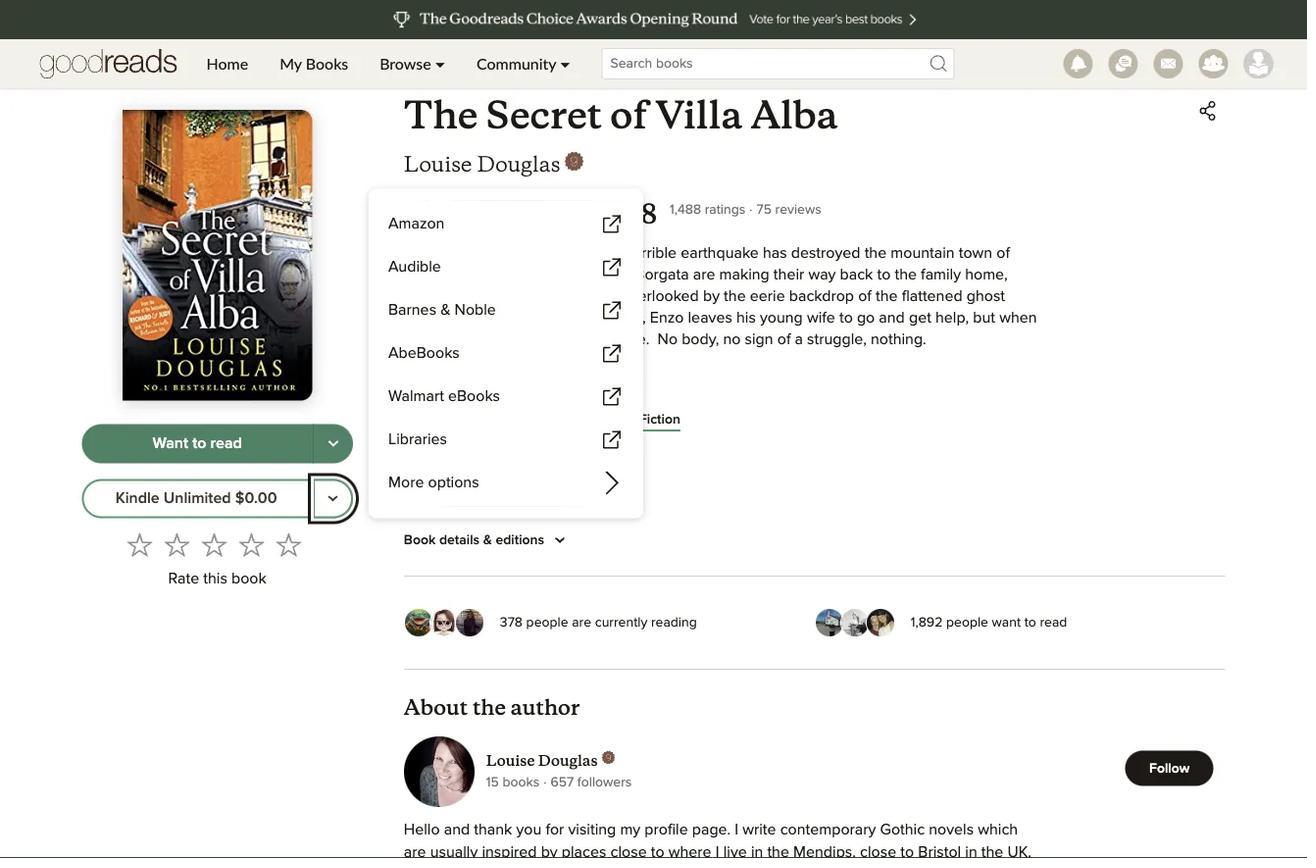 Task type: describe. For each thing, give the bounding box(es) containing it.
rating 4.38 out of 5 image
[[398, 189, 584, 227]]

published
[[433, 482, 492, 495]]

1 horizontal spatial enzo's
[[843, 418, 887, 433]]

detective
[[599, 439, 663, 455]]

fans.
[[700, 396, 732, 412]]

0 vertical spatial louise douglas link
[[404, 150, 584, 178]]

day.
[[462, 375, 492, 390]]

secret
[[486, 92, 602, 139]]

help,
[[936, 310, 969, 326]]

pages,
[[427, 452, 468, 466]]

1,488 ratings
[[670, 203, 746, 217]]

his up historical fiction
[[612, 396, 632, 412]]

378 people are currently reading
[[500, 615, 697, 629]]

louise douglas for goodreads author icon
[[486, 751, 598, 770]]

1 close from the left
[[610, 845, 647, 858]]

grief
[[958, 461, 989, 476]]

louise douglas for goodreads author image
[[404, 151, 561, 177]]

alba inside tv showman and true crime aficionado milo conti is italy's darling, uncovering and solving historic crimes for his legion of fans. when he turns his attention to the story of the missing irene borgata, accusing her husband of her murder, enzo's daughter maddi asks her childhood friend, retired detective jane cobain, for help to prove her father's innocence. but the tale jane discovers is murky: mafia meetings, infidelity, mistaken identity, grief and unshakable love.  as the world slowly closes in on the claustrophobic villa alba del ciliegio, and the house begins to reveal its secrets, will the borgata family wish they'd never asked jane to investigate? and what did happen to enzo's missing wife irene?
[[915, 482, 946, 498]]

prove
[[835, 439, 875, 455]]

1 no from the left
[[533, 332, 551, 347]]

slowly
[[618, 482, 660, 498]]

tv showman and true crime aficionado milo conti is italy's darling, uncovering and solving historic crimes for his legion of fans. when he turns his attention to the story of the missing irene borgata, accusing her husband of her murder, enzo's daughter maddi asks her childhood friend, retired detective jane cobain, for help to prove her father's innocence. but the tale jane discovers is murky: mafia meetings, infidelity, mistaken identity, grief and unshakable love.  as the world slowly closes in on the claustrophobic villa alba del ciliegio, and the house begins to reveal its secrets, will the borgata family wish they'd never asked jane to investigate? and what did happen to enzo's missing wife irene?
[[404, 375, 1036, 541]]

world
[[576, 482, 614, 498]]

get
[[909, 310, 931, 326]]

irene?
[[850, 525, 892, 541]]

community ▾
[[477, 54, 570, 73]]

turns
[[802, 396, 836, 412]]

book
[[404, 533, 436, 547]]

are inside hello and thank you for visiting my profile page. i write contemporary gothic novels which are usually inspired by places close to where i live in the mendips, close to bristol in the uk
[[404, 845, 426, 858]]

1 vertical spatial jane
[[487, 461, 520, 476]]

the right will
[[724, 504, 746, 519]]

tale
[[457, 461, 482, 476]]

back
[[840, 267, 873, 283]]

walmart ebooks
[[388, 389, 500, 405]]

followers
[[577, 775, 632, 789]]

414
[[404, 452, 424, 466]]

the down making
[[724, 289, 746, 304]]

1,488 ratings and 75 reviews figure
[[670, 197, 822, 221]]

of up home,
[[997, 246, 1010, 261]]

attention
[[864, 396, 924, 412]]

love.  as
[[487, 482, 545, 498]]

the right about
[[473, 694, 506, 720]]

1 vertical spatial is
[[842, 375, 852, 390]]

louise for goodreads author image
[[404, 151, 472, 177]]

1 horizontal spatial alba
[[751, 92, 838, 139]]

the down meetings, on the right bottom of the page
[[750, 482, 772, 498]]

family inside tv showman and true crime aficionado milo conti is italy's darling, uncovering and solving historic crimes for his legion of fans. when he turns his attention to the story of the missing irene borgata, accusing her husband of her murder, enzo's daughter maddi asks her childhood friend, retired detective jane cobain, for help to prove her father's innocence. but the tale jane discovers is murky: mafia meetings, infidelity, mistaken identity, grief and unshakable love.  as the world slowly closes in on the claustrophobic villa alba del ciliegio, and the house begins to reveal its secrets, will the borgata family wish they'd never asked jane to investigate? and what did happen to enzo's missing wife irene?
[[808, 504, 849, 519]]

daughter
[[891, 418, 953, 433]]

1 horizontal spatial are
[[572, 615, 591, 629]]

ciliegio, inside tv showman and true crime aficionado milo conti is italy's darling, uncovering and solving historic crimes for his legion of fans. when he turns his attention to the story of the missing irene borgata, accusing her husband of her murder, enzo's daughter maddi asks her childhood friend, retired detective jane cobain, for help to prove her father's innocence. but the tale jane discovers is murky: mafia meetings, infidelity, mistaken identity, grief and unshakable love.  as the world slowly closes in on the claustrophobic villa alba del ciliegio, and the house begins to reveal its secrets, will the borgata family wish they'd never asked jane to investigate? and what did happen to enzo's missing wife irene?
[[975, 482, 1030, 498]]

asked
[[977, 504, 1018, 519]]

the
[[404, 92, 478, 139]]

book details & editions
[[404, 533, 544, 547]]

goodreads author image
[[602, 751, 615, 764]]

of down when
[[743, 418, 756, 433]]

begins
[[506, 504, 553, 519]]

of left fans.
[[682, 396, 696, 412]]

& inside 'button'
[[441, 303, 451, 318]]

this
[[203, 571, 227, 586]]

villa inside just months after a terrible earthquake has destroyed the mountain town of gibellina, enzo and his wife irene borgata are making their way back to the family home, villa alba del ciliegio, on roads overlooked by the eerie backdrop of the flattened ghost town.  when their car breaks down, enzo leaves his young wife to go and get help, but when he returns there is no trace of irene.  no body, no sign of a struggle, nothing.
[[404, 289, 433, 304]]

town.  when
[[404, 310, 489, 326]]

rate 1 out of 5 image
[[127, 532, 153, 558]]

father's
[[906, 439, 956, 455]]

1 vertical spatial enzo
[[650, 310, 684, 326]]

mistaken
[[835, 461, 896, 476]]

and left true
[[590, 375, 616, 390]]

show more
[[404, 381, 473, 395]]

on inside just months after a terrible earthquake has destroyed the mountain town of gibellina, enzo and his wife irene borgata are making their way back to the family home, villa alba del ciliegio, on roads overlooked by the eerie backdrop of the flattened ghost town.  when their car breaks down, enzo leaves his young wife to go and get help, but when he returns there is no trace of irene.  no body, no sign of a struggle, nothing.
[[557, 289, 574, 304]]

1 horizontal spatial for
[[590, 396, 608, 412]]

1 horizontal spatial kindle
[[471, 452, 509, 466]]

Search by book title or ISBN text field
[[602, 48, 955, 79]]

the down write
[[767, 845, 789, 858]]

breaks
[[554, 310, 600, 326]]

0 horizontal spatial their
[[493, 310, 524, 326]]

& inside button
[[483, 533, 492, 547]]

want to read
[[152, 436, 242, 452]]

profile image for bob builder. image
[[1244, 49, 1273, 78]]

the down mountain
[[895, 267, 917, 283]]

the up maddi
[[946, 396, 968, 412]]

rate this book
[[168, 571, 266, 586]]

15
[[486, 775, 499, 789]]

his right turns
[[840, 396, 860, 412]]

where
[[669, 845, 712, 858]]

on inside tv showman and true crime aficionado milo conti is italy's darling, uncovering and solving historic crimes for his legion of fans. when he turns his attention to the story of the missing irene borgata, accusing her husband of her murder, enzo's daughter maddi asks her childhood friend, retired detective jane cobain, for help to prove her father's innocence. but the tale jane discovers is murky: mafia meetings, infidelity, mistaken identity, grief and unshakable love.  as the world slowly closes in on the claustrophobic villa alba del ciliegio, and the house begins to reveal its secrets, will the borgata family wish they'd never asked jane to investigate? and what did happen to enzo's missing wife irene?
[[728, 482, 746, 498]]

0 vertical spatial their
[[774, 267, 804, 283]]

book details & editions button
[[404, 529, 572, 552]]

struggle,
[[807, 332, 867, 347]]

average rating of 4.38 stars. figure
[[398, 189, 670, 233]]

people for 378
[[526, 615, 568, 629]]

story
[[972, 396, 1006, 412]]

in inside tv showman and true crime aficionado milo conti is italy's darling, uncovering and solving historic crimes for his legion of fans. when he turns his attention to the story of the missing irene borgata, accusing her husband of her murder, enzo's daughter maddi asks her childhood friend, retired detective jane cobain, for help to prove her father's innocence. but the tale jane discovers is murky: mafia meetings, infidelity, mistaken identity, grief and unshakable love.  as the world slowly closes in on the claustrophobic villa alba del ciliegio, and the house begins to reveal its secrets, will the borgata family wish they'd never asked jane to investigate? and what did happen to enzo's missing wife irene?
[[712, 482, 724, 498]]

about
[[404, 694, 468, 720]]

the up "unshakable"
[[431, 461, 453, 476]]

more
[[388, 475, 424, 491]]

show more button
[[404, 377, 501, 400]]

0 vertical spatial a
[[616, 246, 624, 261]]

2023
[[537, 482, 570, 495]]

and inside hello and thank you for visiting my profile page. i write contemporary gothic novels which are usually inspired by places close to where i live in the mendips, close to bristol in the uk
[[444, 822, 470, 838]]

trace
[[555, 332, 589, 347]]

2 horizontal spatial jane
[[667, 439, 700, 455]]

months
[[525, 246, 576, 261]]

irene.  no
[[611, 332, 678, 347]]

of up asks
[[1010, 396, 1023, 412]]

nothing.
[[871, 332, 927, 347]]

0 vertical spatial enzo
[[472, 267, 506, 283]]

irene inside tv showman and true crime aficionado milo conti is italy's darling, uncovering and solving historic crimes for his legion of fans. when he turns his attention to the story of the missing irene borgata, accusing her husband of her murder, enzo's daughter maddi asks her childhood friend, retired detective jane cobain, for help to prove her father's innocence. but the tale jane discovers is murky: mafia meetings, infidelity, mistaken identity, grief and unshakable love.  as the world slowly closes in on the claustrophobic villa alba del ciliegio, and the house begins to reveal its secrets, will the borgata family wish they'd never asked jane to investigate? and what did happen to enzo's missing wife irene?
[[486, 418, 521, 433]]

2 vertical spatial jane
[[404, 525, 437, 541]]

noble
[[455, 303, 496, 318]]

contemporary
[[780, 822, 876, 838]]

audible
[[388, 259, 441, 275]]

historical fiction link
[[578, 410, 680, 430]]

places
[[562, 845, 606, 858]]

live
[[723, 845, 747, 858]]

family inside just months after a terrible earthquake has destroyed the mountain town of gibellina, enzo and his wife irene borgata are making their way back to the family home, villa alba del ciliegio, on roads overlooked by the eerie backdrop of the flattened ghost town.  when their car breaks down, enzo leaves his young wife to go and get help, but when he returns there is no trace of irene.  no body, no sign of a struggle, nothing.
[[921, 267, 961, 283]]

there
[[478, 332, 514, 347]]

thank
[[474, 822, 512, 838]]

making
[[719, 267, 770, 283]]

home
[[206, 54, 248, 73]]

my books
[[280, 54, 348, 73]]

discovers
[[524, 461, 589, 476]]

rate 5 out of 5 image
[[276, 532, 302, 558]]

ghost
[[967, 289, 1005, 304]]

for inside hello and thank you for visiting my profile page. i write contemporary gothic novels which are usually inspired by places close to where i live in the mendips, close to bristol in the uk
[[546, 822, 564, 838]]

657
[[551, 775, 574, 789]]

usually
[[430, 845, 478, 858]]

write
[[743, 822, 776, 838]]

page.
[[692, 822, 731, 838]]

about the author
[[404, 694, 580, 720]]

but
[[973, 310, 995, 326]]

louise for goodreads author icon
[[486, 751, 535, 770]]

1,488
[[670, 203, 701, 217]]

ciliegio, inside just months after a terrible earthquake has destroyed the mountain town of gibellina, enzo and his wife irene borgata are making their way back to the family home, villa alba del ciliegio, on roads overlooked by the eerie backdrop of the flattened ghost town.  when their car breaks down, enzo leaves his young wife to go and get help, but when he returns there is no trace of irene.  no body, no sign of a struggle, nothing.
[[498, 289, 553, 304]]

abebooks button
[[381, 334, 632, 373]]

backdrop
[[789, 289, 854, 304]]

alba inside just months after a terrible earthquake has destroyed the mountain town of gibellina, enzo and his wife irene borgata are making their way back to the family home, villa alba del ciliegio, on roads overlooked by the eerie backdrop of the flattened ghost town.  when their car breaks down, enzo leaves his young wife to go and get help, but when he returns there is no trace of irene.  no body, no sign of a struggle, nothing.
[[437, 289, 468, 304]]

my books link
[[264, 39, 364, 88]]

2 close from the left
[[860, 845, 897, 858]]

closes
[[664, 482, 708, 498]]

july
[[496, 482, 520, 495]]

his down months
[[540, 267, 559, 283]]

are inside just months after a terrible earthquake has destroyed the mountain town of gibellina, enzo and his wife irene borgata are making their way back to the family home, villa alba del ciliegio, on roads overlooked by the eerie backdrop of the flattened ghost town.  when their car breaks down, enzo leaves his young wife to go and get help, but when he returns there is no trace of irene.  no body, no sign of a struggle, nothing.
[[693, 267, 715, 283]]

of right secret
[[610, 92, 647, 139]]

kindle unlimited $0.00
[[116, 491, 277, 507]]

way
[[808, 267, 836, 283]]

rate
[[168, 571, 199, 586]]

home link
[[191, 39, 264, 88]]

borgata inside tv showman and true crime aficionado milo conti is italy's darling, uncovering and solving historic crimes for his legion of fans. when he turns his attention to the story of the missing irene borgata, accusing her husband of her murder, enzo's daughter maddi asks her childhood friend, retired detective jane cobain, for help to prove her father's innocence. but the tale jane discovers is murky: mafia meetings, infidelity, mistaken identity, grief and unshakable love.  as the world slowly closes in on the claustrophobic villa alba del ciliegio, and the house begins to reveal its secrets, will the borgata family wish they'd never asked jane to investigate? and what did happen to enzo's missing wife irene?
[[750, 504, 804, 519]]

2 no from the left
[[723, 332, 741, 347]]

irene inside just months after a terrible earthquake has destroyed the mountain town of gibellina, enzo and his wife irene borgata are making their way back to the family home, villa alba del ciliegio, on roads overlooked by the eerie backdrop of the flattened ghost town.  when their car breaks down, enzo leaves his young wife to go and get help, but when he returns there is no trace of irene.  no body, no sign of a struggle, nothing.
[[596, 267, 631, 283]]



Task type: vqa. For each thing, say whether or not it's contained in the screenshot.
132,867 to the left
no



Task type: locate. For each thing, give the bounding box(es) containing it.
book title: the secret of villa alba element
[[404, 92, 838, 139]]

louise down the
[[404, 151, 472, 177]]

0 vertical spatial by
[[703, 289, 720, 304]]

douglas up average rating of 4.38 stars. figure
[[477, 151, 561, 177]]

and
[[544, 525, 572, 541]]

books
[[306, 54, 348, 73]]

1 vertical spatial i
[[716, 845, 719, 858]]

never
[[934, 504, 973, 519]]

4.38
[[596, 197, 658, 231]]

show
[[404, 381, 438, 395]]

1 horizontal spatial family
[[921, 267, 961, 283]]

1 vertical spatial missing
[[762, 525, 814, 541]]

the down the walmart
[[404, 418, 426, 433]]

young
[[760, 310, 803, 326]]

0 horizontal spatial ▾
[[435, 54, 445, 73]]

by inside hello and thank you for visiting my profile page. i write contemporary gothic novels which are usually inspired by places close to where i live in the mendips, close to bristol in the uk
[[541, 845, 558, 858]]

her down when
[[760, 418, 783, 433]]

1 vertical spatial he
[[780, 396, 798, 412]]

i up live
[[735, 822, 739, 838]]

barnes & noble button
[[381, 291, 632, 330]]

is inside just months after a terrible earthquake has destroyed the mountain town of gibellina, enzo and his wife irene borgata are making their way back to the family home, villa alba del ciliegio, on roads overlooked by the eerie backdrop of the flattened ghost town.  when their car breaks down, enzo leaves his young wife to go and get help, but when he returns there is no trace of irene.  no body, no sign of a struggle, nothing.
[[518, 332, 529, 347]]

and down first
[[404, 504, 430, 519]]

0 vertical spatial he
[[404, 332, 421, 347]]

visiting
[[568, 822, 616, 838]]

wife inside tv showman and true crime aficionado milo conti is italy's darling, uncovering and solving historic crimes for his legion of fans. when he turns his attention to the story of the missing irene borgata, accusing her husband of her murder, enzo's daughter maddi asks her childhood friend, retired detective jane cobain, for help to prove her father's innocence. but the tale jane discovers is murky: mafia meetings, infidelity, mistaken identity, grief and unshakable love.  as the world slowly closes in on the claustrophobic villa alba del ciliegio, and the house begins to reveal its secrets, will the borgata family wish they'd never asked jane to investigate? and what did happen to enzo's missing wife irene?
[[818, 525, 846, 541]]

bristol
[[918, 845, 961, 858]]

when
[[999, 310, 1037, 326]]

the
[[865, 246, 887, 261], [895, 267, 917, 283], [724, 289, 746, 304], [876, 289, 898, 304], [946, 396, 968, 412], [404, 418, 426, 433], [431, 461, 453, 476], [549, 482, 572, 498], [750, 482, 772, 498], [434, 504, 456, 519], [724, 504, 746, 519], [473, 694, 506, 720], [767, 845, 789, 858], [981, 845, 1004, 858]]

home,
[[965, 267, 1008, 283]]

secrets,
[[640, 504, 694, 519]]

just
[[493, 246, 521, 261]]

just months after a terrible earthquake has destroyed the mountain town of gibellina, enzo and his wife irene borgata are making their way back to the family home, villa alba del ciliegio, on roads overlooked by the eerie backdrop of the flattened ghost town.  when their car breaks down, enzo leaves his young wife to go and get help, but when he returns there is no trace of irene.  no body, no sign of a struggle, nothing.
[[404, 246, 1037, 347]]

historic
[[487, 396, 536, 412]]

investigate?
[[459, 525, 540, 541]]

borgata down infidelity,
[[750, 504, 804, 519]]

irene
[[596, 267, 631, 283], [486, 418, 521, 433]]

& right details
[[483, 533, 492, 547]]

2 horizontal spatial villa
[[882, 482, 911, 498]]

1968,
[[404, 246, 442, 261]]

uncovering
[[954, 375, 1031, 390]]

are
[[693, 267, 715, 283], [572, 615, 591, 629], [404, 845, 426, 858]]

1 horizontal spatial in
[[751, 845, 763, 858]]

▾ for community ▾
[[560, 54, 570, 73]]

her up mistaken
[[879, 439, 902, 455]]

0 vertical spatial &
[[441, 303, 451, 318]]

you
[[516, 822, 542, 838]]

novels
[[929, 822, 974, 838]]

douglas up '657'
[[538, 751, 598, 770]]

0 horizontal spatial villa
[[404, 289, 433, 304]]

1 people from the left
[[526, 615, 568, 629]]

0 horizontal spatial for
[[546, 822, 564, 838]]

town
[[959, 246, 993, 261]]

goodreads author image
[[564, 152, 584, 171]]

no left sign
[[723, 332, 741, 347]]

amazon button
[[381, 205, 632, 244]]

0 vertical spatial kindle
[[471, 452, 509, 466]]

1 vertical spatial villa
[[404, 289, 433, 304]]

community
[[477, 54, 556, 73]]

is down 'car'
[[518, 332, 529, 347]]

rate 2 out of 5 image
[[164, 532, 190, 558]]

retired
[[550, 439, 595, 455]]

2 vertical spatial are
[[404, 845, 426, 858]]

0 vertical spatial are
[[693, 267, 715, 283]]

profile
[[645, 822, 688, 838]]

louise douglas up '657'
[[486, 751, 598, 770]]

0 vertical spatial enzo's
[[843, 418, 887, 433]]

1 vertical spatial by
[[541, 845, 558, 858]]

0 horizontal spatial people
[[526, 615, 568, 629]]

ciliegio, up 'car'
[[498, 289, 553, 304]]

1 vertical spatial read
[[1040, 615, 1067, 629]]

douglas for goodreads author icon
[[538, 751, 598, 770]]

irene down historic
[[486, 418, 521, 433]]

legion
[[636, 396, 678, 412]]

murky:
[[608, 461, 654, 476]]

destroyed
[[791, 246, 861, 261]]

for
[[590, 396, 608, 412], [761, 439, 780, 455], [546, 822, 564, 838]]

75 reviews
[[757, 203, 822, 217]]

657 followers
[[551, 775, 632, 789]]

hello and thank you for visiting my profile page. i write contemporary gothic novels which are usually inspired by places close to where i live in the mendips, close to bristol in the uk
[[404, 822, 1038, 858]]

1 horizontal spatial enzo
[[650, 310, 684, 326]]

solving
[[434, 396, 483, 412]]

my
[[280, 54, 302, 73]]

and up usually
[[444, 822, 470, 838]]

▾ inside 'link'
[[560, 54, 570, 73]]

1 horizontal spatial jane
[[487, 461, 520, 476]]

None search field
[[586, 48, 970, 79]]

rate this book element
[[82, 526, 353, 594]]

enzo's up prove
[[843, 418, 887, 433]]

1 vertical spatial louise douglas link
[[486, 751, 632, 770]]

2 vertical spatial is
[[593, 461, 604, 476]]

2 horizontal spatial in
[[965, 845, 977, 858]]

are down hello
[[404, 845, 426, 858]]

home image
[[40, 39, 177, 88]]

are down earthquake
[[693, 267, 715, 283]]

profile image for louise douglas. image
[[404, 737, 475, 807]]

the up back
[[865, 246, 887, 261]]

villa inside tv showman and true crime aficionado milo conti is italy's darling, uncovering and solving historic crimes for his legion of fans. when he turns his attention to the story of the missing irene borgata, accusing her husband of her murder, enzo's daughter maddi asks her childhood friend, retired detective jane cobain, for help to prove her father's innocence. but the tale jane discovers is murky: mafia meetings, infidelity, mistaken identity, grief and unshakable love.  as the world slowly closes in on the claustrophobic villa alba del ciliegio, and the house begins to reveal its secrets, will the borgata family wish they'd never asked jane to investigate? and what did happen to enzo's missing wife irene?
[[882, 482, 911, 498]]

is for infidelity,
[[593, 461, 604, 476]]

▾ right community
[[560, 54, 570, 73]]

1 horizontal spatial people
[[946, 615, 989, 629]]

louise douglas up rating 4.38 out of 5 image
[[404, 151, 561, 177]]

for right you
[[546, 822, 564, 838]]

he inside tv showman and true crime aficionado milo conti is italy's darling, uncovering and solving historic crimes for his legion of fans. when he turns his attention to the story of the missing irene borgata, accusing her husband of her murder, enzo's daughter maddi asks her childhood friend, retired detective jane cobain, for help to prove her father's innocence. but the tale jane discovers is murky: mafia meetings, infidelity, mistaken identity, grief and unshakable love.  as the world slowly closes in on the claustrophobic villa alba del ciliegio, and the house begins to reveal its secrets, will the borgata family wish they'd never asked jane to investigate? and what did happen to enzo's missing wife irene?
[[780, 396, 798, 412]]

i
[[735, 822, 739, 838], [716, 845, 719, 858]]

0 horizontal spatial by
[[541, 845, 558, 858]]

0 horizontal spatial borgata
[[635, 267, 689, 283]]

ciliegio, up asked
[[975, 482, 1030, 498]]

read inside want to read button
[[210, 436, 242, 452]]

mafia
[[658, 461, 695, 476]]

jane up the mafia
[[667, 439, 700, 455]]

villa up they'd
[[882, 482, 911, 498]]

gibellina,
[[404, 267, 468, 283]]

missing
[[430, 418, 482, 433], [762, 525, 814, 541]]

want
[[152, 436, 188, 452]]

and down "innocence."
[[993, 461, 1018, 476]]

on down meetings, on the right bottom of the page
[[728, 482, 746, 498]]

their
[[774, 267, 804, 283], [493, 310, 524, 326]]

close down my
[[610, 845, 647, 858]]

follow button
[[1126, 751, 1214, 786]]

1 vertical spatial family
[[808, 504, 849, 519]]

by up leaves
[[703, 289, 720, 304]]

0 horizontal spatial del
[[472, 289, 494, 304]]

louise douglas
[[404, 151, 561, 177], [486, 751, 598, 770]]

for left help
[[761, 439, 780, 455]]

identity,
[[900, 461, 953, 476]]

edition
[[512, 452, 554, 466]]

1 vertical spatial douglas
[[538, 751, 598, 770]]

1 horizontal spatial he
[[780, 396, 798, 412]]

1 horizontal spatial close
[[860, 845, 897, 858]]

walmart
[[388, 389, 444, 405]]

0 horizontal spatial is
[[518, 332, 529, 347]]

people right 378
[[526, 615, 568, 629]]

villa
[[656, 92, 743, 139], [404, 289, 433, 304], [882, 482, 911, 498]]

3,
[[523, 482, 534, 495]]

their down "has"
[[774, 267, 804, 283]]

1,892
[[911, 615, 943, 629]]

0 horizontal spatial a
[[616, 246, 624, 261]]

he down 'milo'
[[780, 396, 798, 412]]

more options link
[[381, 463, 632, 503]]

to
[[877, 267, 891, 283], [839, 310, 853, 326], [928, 396, 942, 412], [192, 436, 206, 452], [818, 439, 831, 455], [557, 504, 570, 519], [441, 525, 455, 541], [696, 525, 709, 541], [1024, 615, 1036, 629], [651, 845, 665, 858], [901, 845, 914, 858]]

1 vertical spatial borgata
[[750, 504, 804, 519]]

of up the "go"
[[858, 289, 872, 304]]

wife left irene? at the bottom of page
[[818, 525, 846, 541]]

fiction
[[639, 413, 680, 427]]

0 horizontal spatial irene
[[486, 418, 521, 433]]

del inside tv showman and true crime aficionado milo conti is italy's darling, uncovering and solving historic crimes for his legion of fans. when he turns his attention to the story of the missing irene borgata, accusing her husband of her murder, enzo's daughter maddi asks her childhood friend, retired detective jane cobain, for help to prove her father's innocence. but the tale jane discovers is murky: mafia meetings, infidelity, mistaken identity, grief and unshakable love.  as the world slowly closes in on the claustrophobic villa alba del ciliegio, and the house begins to reveal its secrets, will the borgata family wish they'd never asked jane to investigate? and what did happen to enzo's missing wife irene?
[[950, 482, 971, 498]]

rate 3 out of 5 image
[[202, 532, 227, 558]]

browse ▾
[[380, 54, 445, 73]]

enzo down overlooked
[[650, 310, 684, 326]]

browse
[[380, 54, 431, 73]]

1 horizontal spatial missing
[[762, 525, 814, 541]]

rating 0 out of 5 group
[[121, 526, 308, 563]]

villa down search by book title or isbn text field
[[656, 92, 743, 139]]

alba up town.  when
[[437, 289, 468, 304]]

in down write
[[751, 845, 763, 858]]

1 vertical spatial a
[[795, 332, 803, 347]]

1 horizontal spatial del
[[950, 482, 971, 498]]

a down the young
[[795, 332, 803, 347]]

husband
[[679, 418, 738, 433]]

claustrophobic
[[776, 482, 878, 498]]

0 horizontal spatial are
[[404, 845, 426, 858]]

is up world
[[593, 461, 604, 476]]

and down just
[[510, 267, 536, 283]]

his up sign
[[736, 310, 756, 326]]

libraries button
[[381, 420, 632, 459]]

are left currently
[[572, 615, 591, 629]]

missing down solving at left top
[[430, 418, 482, 433]]

of down the young
[[777, 332, 791, 347]]

borgata inside just months after a terrible earthquake has destroyed the mountain town of gibellina, enzo and his wife irene borgata are making their way back to the family home, villa alba del ciliegio, on roads overlooked by the eerie backdrop of the flattened ghost town.  when their car breaks down, enzo leaves his young wife to go and get help, but when he returns there is no trace of irene.  no body, no sign of a struggle, nothing.
[[635, 267, 689, 283]]

0 vertical spatial for
[[590, 396, 608, 412]]

he down barnes
[[404, 332, 421, 347]]

overlooked
[[621, 289, 699, 304]]

gothic
[[880, 822, 925, 838]]

1 vertical spatial enzo's
[[713, 525, 757, 541]]

missing down "claustrophobic"
[[762, 525, 814, 541]]

ratings
[[705, 203, 746, 217]]

enzo
[[472, 267, 506, 283], [650, 310, 684, 326]]

2 ▾ from the left
[[560, 54, 570, 73]]

mendips,
[[793, 845, 856, 858]]

and down show
[[404, 396, 430, 412]]

0 horizontal spatial close
[[610, 845, 647, 858]]

a
[[616, 246, 624, 261], [795, 332, 803, 347]]

people left want
[[946, 615, 989, 629]]

by inside just months after a terrible earthquake has destroyed the mountain town of gibellina, enzo and his wife irene borgata are making their way back to the family home, villa alba del ciliegio, on roads overlooked by the eerie backdrop of the flattened ghost town.  when their car breaks down, enzo leaves his young wife to go and get help, but when he returns there is no trace of irene.  no body, no sign of a struggle, nothing.
[[703, 289, 720, 304]]

1 vertical spatial kindle
[[116, 491, 160, 507]]

louise douglas link up '657'
[[486, 751, 632, 770]]

1 horizontal spatial irene
[[596, 267, 631, 283]]

douglas
[[477, 151, 561, 177], [538, 751, 598, 770]]

her down legion
[[652, 418, 675, 433]]

of right trace
[[593, 332, 607, 347]]

infidelity,
[[771, 461, 831, 476]]

1 horizontal spatial villa
[[656, 92, 743, 139]]

del down audible button
[[472, 289, 494, 304]]

to inside button
[[192, 436, 206, 452]]

car
[[528, 310, 549, 326]]

the down 'discovers' at left
[[549, 482, 572, 498]]

did
[[614, 525, 635, 541]]

1 vertical spatial del
[[950, 482, 971, 498]]

0 vertical spatial family
[[921, 267, 961, 283]]

1 vertical spatial ciliegio,
[[975, 482, 1030, 498]]

del inside just months after a terrible earthquake has destroyed the mountain town of gibellina, enzo and his wife irene borgata are making their way back to the family home, villa alba del ciliegio, on roads overlooked by the eerie backdrop of the flattened ghost town.  when their car breaks down, enzo leaves his young wife to go and get help, but when he returns there is no trace of irene.  no body, no sign of a struggle, nothing.
[[472, 289, 494, 304]]

close down 'gothic'
[[860, 845, 897, 858]]

1 vertical spatial irene
[[486, 418, 521, 433]]

by down you
[[541, 845, 558, 858]]

2 horizontal spatial alba
[[915, 482, 946, 498]]

enzo down just
[[472, 267, 506, 283]]

in up will
[[712, 482, 724, 498]]

irene up the roads
[[596, 267, 631, 283]]

is for irene.  no
[[518, 332, 529, 347]]

i left live
[[716, 845, 719, 858]]

1 vertical spatial louise douglas
[[486, 751, 598, 770]]

family down "claustrophobic"
[[808, 504, 849, 519]]

italy's
[[856, 375, 895, 390]]

1 horizontal spatial a
[[795, 332, 803, 347]]

▾ for browse ▾
[[435, 54, 445, 73]]

0 vertical spatial ciliegio,
[[498, 289, 553, 304]]

wife down backdrop
[[807, 310, 835, 326]]

0 horizontal spatial no
[[533, 332, 551, 347]]

in
[[712, 482, 724, 498], [751, 845, 763, 858], [965, 845, 977, 858]]

2 horizontal spatial is
[[842, 375, 852, 390]]

no down 'car'
[[533, 332, 551, 347]]

advertisement region
[[178, 0, 1129, 58]]

0 horizontal spatial i
[[716, 845, 719, 858]]

2 horizontal spatial for
[[761, 439, 780, 455]]

jane left details
[[404, 525, 437, 541]]

1 vertical spatial their
[[493, 310, 524, 326]]

borgata up overlooked
[[635, 267, 689, 283]]

her up 'but'
[[404, 439, 427, 455]]

and up nothing.
[[879, 310, 905, 326]]

0 vertical spatial del
[[472, 289, 494, 304]]

0 vertical spatial missing
[[430, 418, 482, 433]]

the down which
[[981, 845, 1004, 858]]

for up historical in the top left of the page
[[590, 396, 608, 412]]

asks
[[1004, 418, 1035, 433]]

my
[[620, 822, 641, 838]]

1 ▾ from the left
[[435, 54, 445, 73]]

0 vertical spatial douglas
[[477, 151, 561, 177]]

darling,
[[899, 375, 950, 390]]

barnes
[[388, 303, 436, 318]]

1 horizontal spatial their
[[774, 267, 804, 283]]

douglas for goodreads author image
[[477, 151, 561, 177]]

0 vertical spatial alba
[[751, 92, 838, 139]]

the down "unshakable"
[[434, 504, 456, 519]]

2 vertical spatial alba
[[915, 482, 946, 498]]

alba down identity,
[[915, 482, 946, 498]]

1 horizontal spatial &
[[483, 533, 492, 547]]

1 horizontal spatial ciliegio,
[[975, 482, 1030, 498]]

is right conti
[[842, 375, 852, 390]]

eerie
[[750, 289, 785, 304]]

2 vertical spatial for
[[546, 822, 564, 838]]

family up flattened
[[921, 267, 961, 283]]

$0.00
[[235, 491, 277, 507]]

unshakable
[[404, 482, 483, 498]]

1 horizontal spatial by
[[703, 289, 720, 304]]

alba down search by book title or isbn text field
[[751, 92, 838, 139]]

louise up '15 books'
[[486, 751, 535, 770]]

0 vertical spatial read
[[210, 436, 242, 452]]

1 vertical spatial for
[[761, 439, 780, 455]]

jane up july
[[487, 461, 520, 476]]

1 horizontal spatial i
[[735, 822, 739, 838]]

0 horizontal spatial read
[[210, 436, 242, 452]]

villa down the gibellina, at the top left
[[404, 289, 433, 304]]

alba
[[751, 92, 838, 139], [437, 289, 468, 304], [915, 482, 946, 498]]

15 books
[[486, 775, 540, 789]]

2 people from the left
[[946, 615, 989, 629]]

close
[[610, 845, 647, 858], [860, 845, 897, 858]]

the up nothing.
[[876, 289, 898, 304]]

1 horizontal spatial borgata
[[750, 504, 804, 519]]

book
[[231, 571, 266, 586]]

historical fiction
[[578, 413, 680, 427]]

a right after
[[616, 246, 624, 261]]

0 horizontal spatial enzo's
[[713, 525, 757, 541]]

0 horizontal spatial alba
[[437, 289, 468, 304]]

their up the there
[[493, 310, 524, 326]]

people for 1,892
[[946, 615, 989, 629]]

0 vertical spatial i
[[735, 822, 739, 838]]

0 horizontal spatial enzo
[[472, 267, 506, 283]]

more
[[442, 381, 473, 395]]

he inside just months after a terrible earthquake has destroyed the mountain town of gibellina, enzo and his wife irene borgata are making their way back to the family home, villa alba del ciliegio, on roads overlooked by the eerie backdrop of the flattened ghost town.  when their car breaks down, enzo leaves his young wife to go and get help, but when he returns there is no trace of irene.  no body, no sign of a struggle, nothing.
[[404, 332, 421, 347]]

0 vertical spatial borgata
[[635, 267, 689, 283]]

borgata
[[635, 267, 689, 283], [750, 504, 804, 519]]

enzo's down will
[[713, 525, 757, 541]]

0 vertical spatial wife
[[563, 267, 591, 283]]

2 vertical spatial wife
[[818, 525, 846, 541]]

louise douglas link up rating 4.38 out of 5 image
[[404, 150, 584, 178]]

1 horizontal spatial ▾
[[560, 54, 570, 73]]

1 vertical spatial wife
[[807, 310, 835, 326]]

& up returns
[[441, 303, 451, 318]]

kindle unlimited $0.00 link
[[82, 479, 314, 518]]

0 vertical spatial is
[[518, 332, 529, 347]]

0 horizontal spatial he
[[404, 332, 421, 347]]

0 horizontal spatial &
[[441, 303, 451, 318]]

returns
[[425, 332, 474, 347]]

0 horizontal spatial on
[[557, 289, 574, 304]]

0 vertical spatial jane
[[667, 439, 700, 455]]

wife down after
[[563, 267, 591, 283]]

what
[[576, 525, 609, 541]]

roads
[[579, 289, 617, 304]]

down,
[[604, 310, 646, 326]]

rate 4 out of 5 image
[[239, 532, 264, 558]]

mountain
[[891, 246, 955, 261]]



